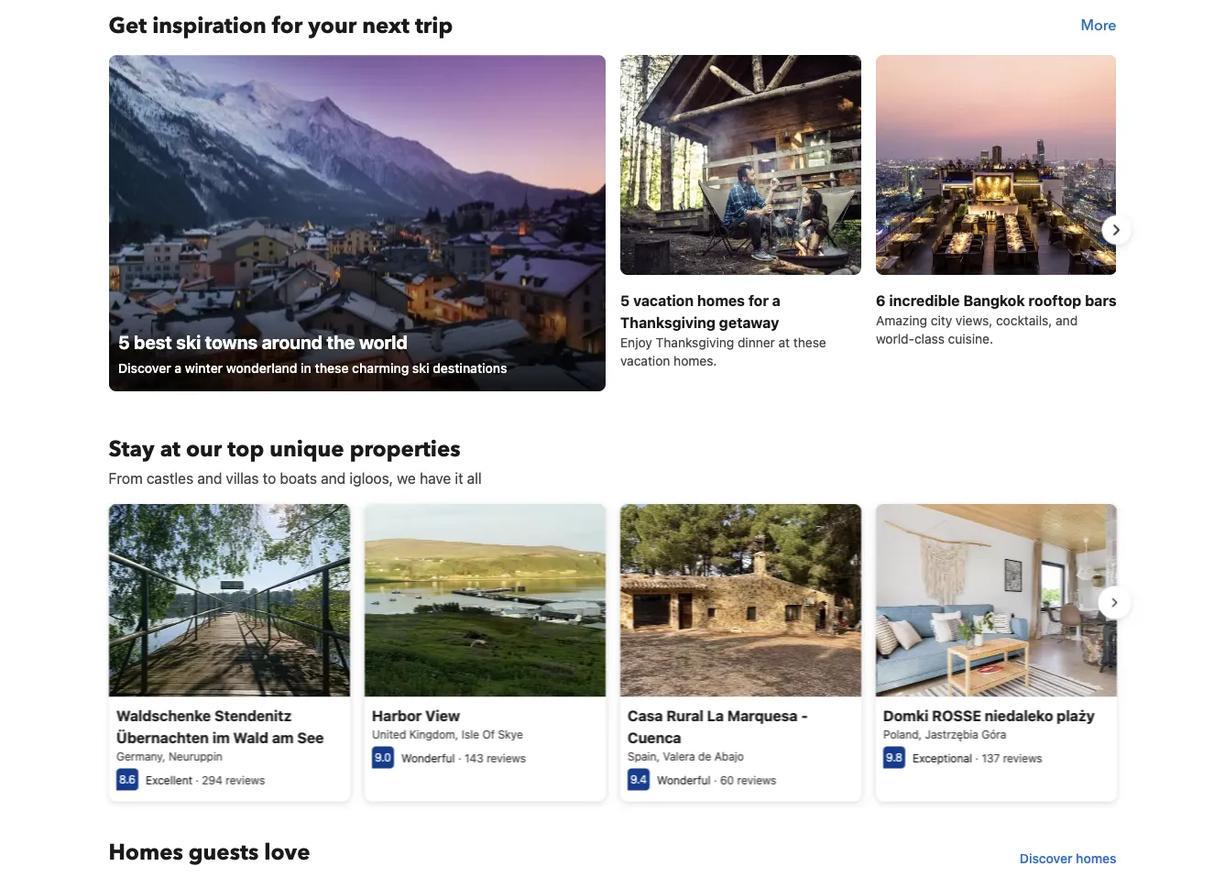 Task type: locate. For each thing, give the bounding box(es) containing it.
góra
[[981, 728, 1006, 741]]

1 vertical spatial discover
[[1020, 851, 1073, 866]]

next
[[362, 11, 410, 41]]

5 best ski towns around the world discover a winter wonderland in these charming ski destinations
[[118, 331, 507, 376]]

unique
[[270, 434, 344, 465]]

294
[[201, 774, 222, 787]]

5 up enjoy
[[620, 292, 629, 310]]

1 vertical spatial 5
[[118, 331, 129, 353]]

1 horizontal spatial wonderful element
[[657, 774, 710, 787]]

im
[[212, 729, 229, 746]]

a inside 5 vacation homes for a thanksgiving getaway enjoy thanksgiving dinner at these vacation homes.
[[772, 292, 780, 310]]

la
[[707, 707, 724, 724]]

a inside 5 best ski towns around the world discover a winter wonderland in these charming ski destinations
[[174, 361, 181, 376]]

wonderful for cuenca
[[657, 774, 710, 787]]

isle
[[461, 728, 479, 741]]

1 horizontal spatial wonderful
[[657, 774, 710, 787]]

for inside 5 vacation homes for a thanksgiving getaway enjoy thanksgiving dinner at these vacation homes.
[[748, 292, 768, 310]]

these inside 5 best ski towns around the world discover a winter wonderland in these charming ski destinations
[[314, 361, 348, 376]]

· left 294
[[195, 774, 198, 787]]

homes.
[[673, 354, 717, 369]]

ski right charming on the left top of page
[[412, 361, 429, 376]]

wonderful element
[[401, 752, 455, 765], [657, 774, 710, 787]]

niedaleko
[[985, 707, 1053, 724]]

incredible
[[889, 292, 960, 310]]

5
[[620, 292, 629, 310], [118, 331, 129, 353]]

reviews
[[486, 752, 526, 765], [1003, 752, 1042, 765], [225, 774, 265, 787], [737, 774, 776, 787]]

at up castles
[[160, 434, 180, 465]]

more
[[1081, 16, 1117, 36]]

1 vertical spatial thanksgiving
[[655, 335, 734, 350]]

0 vertical spatial 5
[[620, 292, 629, 310]]

bars
[[1085, 292, 1116, 310]]

these inside 5 vacation homes for a thanksgiving getaway enjoy thanksgiving dinner at these vacation homes.
[[793, 335, 826, 350]]

0 vertical spatial wonderful
[[401, 752, 455, 765]]

0 vertical spatial at
[[778, 335, 790, 350]]

1 vertical spatial homes
[[1076, 851, 1117, 866]]

·
[[458, 752, 461, 765], [975, 752, 978, 765], [195, 774, 198, 787], [714, 774, 717, 787]]

thanksgiving up enjoy
[[620, 314, 715, 332]]

a up getaway
[[772, 292, 780, 310]]

5 for 5 best ski towns around the world
[[118, 331, 129, 353]]

0 vertical spatial a
[[772, 292, 780, 310]]

1 horizontal spatial discover
[[1020, 851, 1073, 866]]

1 vertical spatial at
[[160, 434, 180, 465]]

stendenitz
[[214, 707, 291, 724]]

and right boats
[[321, 470, 346, 488]]

1 vertical spatial for
[[748, 292, 768, 310]]

5 inside 5 vacation homes for a thanksgiving getaway enjoy thanksgiving dinner at these vacation homes.
[[620, 292, 629, 310]]

1 horizontal spatial ski
[[412, 361, 429, 376]]

übernachten
[[116, 729, 209, 746]]

at right dinner
[[778, 335, 790, 350]]

0 horizontal spatial homes
[[697, 292, 745, 310]]

stay
[[109, 434, 155, 465]]

8.6
[[119, 773, 135, 786]]

views,
[[955, 313, 992, 328]]

reviews right 137
[[1003, 752, 1042, 765]]

and down "our" on the left
[[197, 470, 222, 488]]

0 horizontal spatial 5
[[118, 331, 129, 353]]

these
[[793, 335, 826, 350], [314, 361, 348, 376]]

5 inside 5 best ski towns around the world discover a winter wonderland in these charming ski destinations
[[118, 331, 129, 353]]

the
[[326, 331, 355, 353]]

domki rosse niedaleko plaży poland, jastrzębia góra
[[883, 707, 1095, 741]]

reviews for im
[[225, 774, 265, 787]]

1 vertical spatial wonderful
[[657, 774, 710, 787]]

homes inside discover homes link
[[1076, 851, 1117, 866]]

for up getaway
[[748, 292, 768, 310]]

discover
[[118, 361, 171, 376], [1020, 851, 1073, 866]]

best
[[133, 331, 172, 353]]

1 vertical spatial these
[[314, 361, 348, 376]]

ski
[[176, 331, 201, 353], [412, 361, 429, 376]]

2 horizontal spatial and
[[1055, 313, 1078, 328]]

reviews down 'skye'
[[486, 752, 526, 765]]

wonderful down kingdom,
[[401, 752, 455, 765]]

· left 137
[[975, 752, 978, 765]]

region
[[94, 497, 1131, 809]]

excellent element
[[145, 774, 192, 787]]

0 vertical spatial homes
[[697, 292, 745, 310]]

0 horizontal spatial for
[[272, 11, 303, 41]]

and
[[1055, 313, 1078, 328], [197, 470, 222, 488], [321, 470, 346, 488]]

view
[[425, 707, 460, 724]]

wonderful · 143 reviews
[[401, 752, 526, 765]]

vacation down enjoy
[[620, 354, 670, 369]]

and down rooftop
[[1055, 313, 1078, 328]]

wonderful down valera
[[657, 774, 710, 787]]

5 left best
[[118, 331, 129, 353]]

0 vertical spatial for
[[272, 11, 303, 41]]

am
[[272, 729, 293, 746]]

1 vertical spatial a
[[174, 361, 181, 376]]

rosse
[[932, 707, 981, 724]]

and inside the 6 incredible bangkok rooftop bars amazing city views, cocktails, and world-class cuisine.
[[1055, 313, 1078, 328]]

reviews right 60
[[737, 774, 776, 787]]

0 vertical spatial discover
[[118, 361, 171, 376]]

amazing
[[876, 313, 927, 328]]

0 horizontal spatial wonderful element
[[401, 752, 455, 765]]

homes
[[697, 292, 745, 310], [1076, 851, 1117, 866]]

ski up the winter
[[176, 331, 201, 353]]

reviews for plaży
[[1003, 752, 1042, 765]]

· left 143
[[458, 752, 461, 765]]

0 horizontal spatial these
[[314, 361, 348, 376]]

0 vertical spatial wonderful element
[[401, 752, 455, 765]]

from
[[109, 470, 143, 488]]

wonderful element down valera
[[657, 774, 710, 787]]

cuenca
[[627, 729, 681, 746]]

reviews right 294
[[225, 774, 265, 787]]

1 horizontal spatial homes
[[1076, 851, 1117, 866]]

trip
[[415, 11, 453, 41]]

0 vertical spatial these
[[793, 335, 826, 350]]

0 horizontal spatial discover
[[118, 361, 171, 376]]

plaży
[[1057, 707, 1095, 724]]

vacation up enjoy
[[633, 292, 693, 310]]

0 horizontal spatial a
[[174, 361, 181, 376]]

for
[[272, 11, 303, 41], [748, 292, 768, 310]]

· for la
[[714, 774, 717, 787]]

see
[[297, 729, 323, 746]]

6 incredible bangkok rooftop bars amazing city views, cocktails, and world-class cuisine.
[[876, 292, 1116, 347]]

wald
[[233, 729, 268, 746]]

9.0 element
[[372, 747, 394, 769]]

reviews for kingdom,
[[486, 752, 526, 765]]

1 horizontal spatial 5
[[620, 292, 629, 310]]

1 horizontal spatial these
[[793, 335, 826, 350]]

bangkok
[[963, 292, 1025, 310]]

0 horizontal spatial and
[[197, 470, 222, 488]]

spain,
[[627, 750, 660, 763]]

0 horizontal spatial at
[[160, 434, 180, 465]]

domki
[[883, 707, 928, 724]]

6
[[876, 292, 885, 310]]

excellent
[[145, 774, 192, 787]]

1 horizontal spatial at
[[778, 335, 790, 350]]

inspiration
[[152, 11, 266, 41]]

of
[[482, 728, 495, 741]]

0 vertical spatial vacation
[[633, 292, 693, 310]]

get inspiration for your next trip
[[109, 11, 453, 41]]

0 horizontal spatial wonderful
[[401, 752, 455, 765]]

1 horizontal spatial a
[[772, 292, 780, 310]]

vacation
[[633, 292, 693, 310], [620, 354, 670, 369]]

143
[[464, 752, 483, 765]]

rooftop
[[1028, 292, 1081, 310]]

abajo
[[714, 750, 744, 763]]

at inside stay at our top unique properties from castles and villas to boats and igloos, we have it all
[[160, 434, 180, 465]]

0 vertical spatial ski
[[176, 331, 201, 353]]

1 vertical spatial wonderful element
[[657, 774, 710, 787]]

kingdom,
[[409, 728, 458, 741]]

a left the winter
[[174, 361, 181, 376]]

homes
[[109, 838, 183, 868]]

wonderful for of
[[401, 752, 455, 765]]

these right in
[[314, 361, 348, 376]]

1 horizontal spatial for
[[748, 292, 768, 310]]

world-
[[876, 332, 914, 347]]

these right dinner
[[793, 335, 826, 350]]

thanksgiving up homes.
[[655, 335, 734, 350]]

valera
[[663, 750, 695, 763]]

· left 60
[[714, 774, 717, 787]]

for left your
[[272, 11, 303, 41]]

0 horizontal spatial ski
[[176, 331, 201, 353]]

wonderful element down kingdom,
[[401, 752, 455, 765]]

at
[[778, 335, 790, 350], [160, 434, 180, 465]]



Task type: vqa. For each thing, say whether or not it's contained in the screenshot.
Rural
yes



Task type: describe. For each thing, give the bounding box(es) containing it.
wonderful element for of
[[401, 752, 455, 765]]

8.6 element
[[116, 769, 138, 791]]

united
[[372, 728, 406, 741]]

charming
[[352, 361, 409, 376]]

9.8 element
[[883, 747, 905, 769]]

waldschenke
[[116, 707, 211, 724]]

guests
[[189, 838, 259, 868]]

to
[[263, 470, 276, 488]]

class
[[914, 332, 944, 347]]

enjoy
[[620, 335, 652, 350]]

cocktails,
[[996, 313, 1052, 328]]

in
[[300, 361, 311, 376]]

6 incredible bangkok rooftop bars image
[[876, 55, 1117, 275]]

5 vacation homes for a thanksgiving getaway enjoy thanksgiving dinner at these vacation homes.
[[620, 292, 826, 369]]

love
[[264, 838, 310, 868]]

top
[[228, 434, 264, 465]]

at inside 5 vacation homes for a thanksgiving getaway enjoy thanksgiving dinner at these vacation homes.
[[778, 335, 790, 350]]

villas
[[226, 470, 259, 488]]

germany,
[[116, 750, 165, 763]]

castles
[[146, 470, 193, 488]]

towns
[[205, 331, 257, 353]]

5 best ski towns around the world region
[[94, 55, 1131, 405]]

marquesa
[[727, 707, 797, 724]]

wonderful element for cuenca
[[657, 774, 710, 787]]

5 vacation homes for a thanksgiving getaway image
[[620, 55, 861, 275]]

137
[[982, 752, 1000, 765]]

harbor
[[372, 707, 421, 724]]

waldschenke stendenitz übernachten im wald am see germany, neuruppin
[[116, 707, 323, 763]]

casa rural la marquesa - cuenca spain, valera de abajo
[[627, 707, 808, 763]]

casa
[[627, 707, 663, 724]]

properties
[[350, 434, 461, 465]]

wonderful · 60 reviews
[[657, 774, 776, 787]]

get
[[109, 11, 147, 41]]

stay at our top unique properties from castles and villas to boats and igloos, we have it all
[[109, 434, 482, 488]]

next image
[[1106, 219, 1128, 241]]

1 vertical spatial ski
[[412, 361, 429, 376]]

1 vertical spatial vacation
[[620, 354, 670, 369]]

exceptional element
[[912, 752, 972, 765]]

-
[[801, 707, 808, 724]]

it
[[455, 470, 463, 488]]

jastrzębia
[[925, 728, 978, 741]]

rural
[[666, 707, 703, 724]]

neuruppin
[[168, 750, 222, 763]]

dinner
[[737, 335, 775, 350]]

exceptional
[[912, 752, 972, 765]]

skye
[[498, 728, 523, 741]]

5 for 5 vacation homes for a thanksgiving getaway
[[620, 292, 629, 310]]

we
[[397, 470, 416, 488]]

9.4 element
[[627, 769, 649, 791]]

1 horizontal spatial and
[[321, 470, 346, 488]]

9.0
[[374, 751, 391, 764]]

boats
[[280, 470, 317, 488]]

· for united
[[458, 752, 461, 765]]

discover homes
[[1020, 851, 1117, 866]]

wonderland
[[226, 361, 297, 376]]

discover homes link
[[1013, 842, 1124, 875]]

9.4
[[630, 773, 647, 786]]

our
[[186, 434, 222, 465]]

exceptional · 137 reviews
[[912, 752, 1042, 765]]

harbor view united kingdom, isle of skye
[[372, 707, 523, 741]]

· for niedaleko
[[975, 752, 978, 765]]

all
[[467, 470, 482, 488]]

reviews for marquesa
[[737, 774, 776, 787]]

discover inside 5 best ski towns around the world discover a winter wonderland in these charming ski destinations
[[118, 361, 171, 376]]

igloos,
[[350, 470, 393, 488]]

9.8
[[886, 751, 902, 764]]

excellent · 294 reviews
[[145, 774, 265, 787]]

0 vertical spatial thanksgiving
[[620, 314, 715, 332]]

more link
[[1081, 11, 1117, 41]]

homes guests love
[[109, 838, 310, 868]]

cuisine.
[[948, 332, 993, 347]]

de
[[698, 750, 711, 763]]

getaway
[[719, 314, 779, 332]]

region containing waldschenke stendenitz übernachten im wald am see
[[94, 497, 1131, 809]]

60
[[720, 774, 734, 787]]

destinations
[[432, 361, 507, 376]]

around
[[261, 331, 322, 353]]

homes inside 5 vacation homes for a thanksgiving getaway enjoy thanksgiving dinner at these vacation homes.
[[697, 292, 745, 310]]

world
[[359, 331, 407, 353]]

city
[[931, 313, 952, 328]]

winter
[[184, 361, 222, 376]]

· for übernachten
[[195, 774, 198, 787]]

have
[[420, 470, 451, 488]]

poland,
[[883, 728, 922, 741]]



